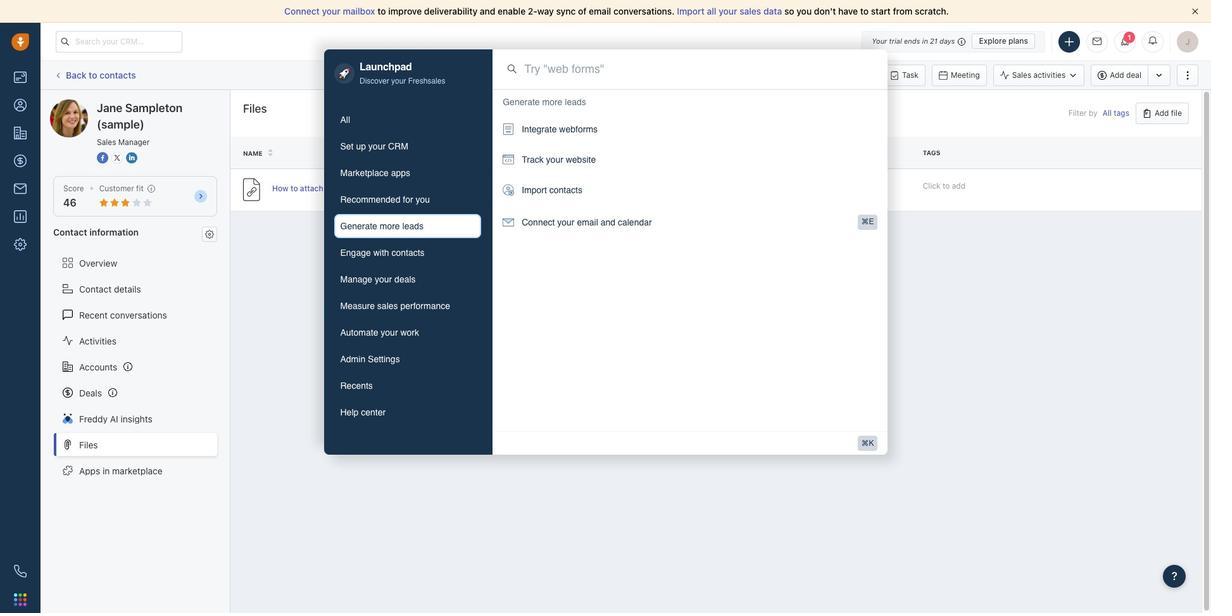 Task type: vqa. For each thing, say whether or not it's contained in the screenshot.
Notes related to Notes ( 1 )
no



Task type: locate. For each thing, give the bounding box(es) containing it.
1 horizontal spatial connect
[[522, 217, 555, 228]]

your
[[322, 6, 341, 16], [719, 6, 738, 16], [391, 77, 406, 86], [369, 142, 386, 152], [546, 155, 564, 165], [558, 217, 575, 228], [375, 275, 392, 285], [381, 328, 398, 338]]

generate inside generate more leads "heading"
[[503, 97, 540, 107]]

files up name
[[243, 102, 267, 115]]

e
[[869, 217, 875, 226]]

all inside button
[[340, 115, 350, 125]]

import down track
[[522, 185, 547, 195]]

1 vertical spatial email
[[577, 217, 599, 228]]

generate more leads
[[503, 97, 586, 107], [503, 97, 586, 107], [340, 221, 424, 231]]

contact
[[53, 227, 87, 238], [79, 284, 112, 294]]

sales down (sample)
[[97, 137, 116, 147]]

add left file at right
[[1155, 108, 1170, 118]]

launchpad discover your freshsales
[[360, 62, 446, 86]]

1 vertical spatial sales
[[97, 137, 116, 147]]

contacts down search your crm... text field at the top of page
[[100, 70, 136, 80]]

how to attach files to contacts?
[[272, 184, 388, 193]]

0 horizontal spatial files
[[79, 439, 98, 450]]

you right for
[[416, 195, 430, 205]]

add inside button
[[1111, 70, 1125, 80]]

1 vertical spatial files
[[79, 439, 98, 450]]

list of options list box
[[493, 89, 888, 240]]

0 vertical spatial files
[[243, 102, 267, 115]]

contact down 46
[[53, 227, 87, 238]]

⌘
[[862, 217, 869, 226], [862, 439, 869, 448]]

how
[[272, 184, 289, 193]]

to left start at the top of the page
[[861, 6, 869, 16]]

sales left activities on the right of page
[[1013, 70, 1032, 80]]

0 vertical spatial ⌘
[[862, 217, 869, 226]]

⌘ for e
[[862, 217, 869, 226]]

close image
[[1193, 8, 1199, 15]]

marketplace
[[112, 465, 163, 476]]

and
[[480, 6, 496, 16], [601, 217, 616, 228]]

0 vertical spatial connect
[[284, 6, 320, 16]]

measure sales performance button
[[334, 294, 482, 318]]

ends
[[905, 37, 921, 45]]

and left calendar
[[601, 217, 616, 228]]

tab list
[[334, 108, 482, 425]]

data
[[764, 6, 783, 16]]

settings
[[368, 354, 400, 365]]

contact details
[[79, 284, 141, 294]]

1 ⌘ from the top
[[862, 217, 869, 226]]

meeting
[[951, 70, 980, 80]]

leads for list of options list box
[[565, 97, 586, 107]]

add deal button
[[1092, 64, 1149, 86]]

1 vertical spatial import
[[522, 185, 547, 195]]

more inside generate more leads 'button'
[[380, 221, 400, 231]]

improve
[[389, 6, 422, 16]]

generate for generate more leads 'button'
[[340, 221, 377, 231]]

0 vertical spatial add
[[1111, 70, 1125, 80]]

you
[[797, 6, 812, 16], [416, 195, 430, 205]]

more for generate more leads 'button'
[[380, 221, 400, 231]]

your left deals
[[375, 275, 392, 285]]

you inside recommended for you button
[[416, 195, 430, 205]]

add inside button
[[1155, 108, 1170, 118]]

your inside button
[[375, 275, 392, 285]]

Try "web forms" field
[[525, 61, 873, 77]]

recents button
[[334, 374, 482, 398]]

all button
[[334, 108, 482, 132]]

your left "mailbox"
[[322, 6, 341, 16]]

generate more leads for generate more leads 'button'
[[340, 221, 424, 231]]

connect your email and calendar
[[522, 217, 652, 228]]

manage your deals
[[340, 275, 416, 285]]

marketplace apps button
[[334, 161, 482, 185]]

connect left "mailbox"
[[284, 6, 320, 16]]

more inside list of options list box
[[543, 97, 563, 107]]

manager
[[118, 137, 150, 147]]

46
[[63, 197, 77, 209]]

discover
[[360, 77, 389, 86]]

with
[[374, 248, 389, 258]]

your inside "button"
[[369, 142, 386, 152]]

0 horizontal spatial connect
[[284, 6, 320, 16]]

and left enable
[[480, 6, 496, 16]]

in
[[923, 37, 929, 45], [103, 465, 110, 476]]

conversations.
[[614, 6, 675, 16]]

⌘ inside list of options list box
[[862, 217, 869, 226]]

generate inside generate more leads 'button'
[[340, 221, 377, 231]]

leads inside generate more leads 'button'
[[403, 221, 424, 231]]

phone image
[[14, 565, 27, 578]]

recommended for you button
[[334, 188, 482, 212]]

1 horizontal spatial add
[[1155, 108, 1170, 118]]

your
[[873, 37, 888, 45]]

score
[[63, 184, 84, 193]]

jane sampleton (sample) sales manager
[[97, 101, 183, 147]]

2 ⌘ from the top
[[862, 439, 869, 448]]

⌘ inside press-command-k-to-open-and-close element
[[862, 439, 869, 448]]

connect for connect your email and calendar
[[522, 217, 555, 228]]

mng settings image
[[205, 230, 214, 239]]

2 horizontal spatial contacts
[[550, 185, 583, 195]]

1 horizontal spatial in
[[923, 37, 929, 45]]

peterson
[[560, 185, 592, 194]]

contact up recent
[[79, 284, 112, 294]]

generate more leads inside 'button'
[[340, 221, 424, 231]]

1 vertical spatial contacts
[[550, 185, 583, 195]]

in left 21
[[923, 37, 929, 45]]

leads inside generate more leads "heading"
[[565, 97, 586, 107]]

engage with contacts
[[340, 248, 425, 258]]

0 horizontal spatial add
[[1111, 70, 1125, 80]]

0 vertical spatial and
[[480, 6, 496, 16]]

help center button
[[334, 401, 482, 425]]

1 vertical spatial sales
[[377, 301, 398, 311]]

freshsales
[[408, 77, 446, 86]]

sales up automate your work
[[377, 301, 398, 311]]

1 vertical spatial add
[[1155, 108, 1170, 118]]

to right "mailbox"
[[378, 6, 386, 16]]

trial
[[890, 37, 903, 45]]

attach
[[300, 184, 323, 193]]

1 vertical spatial contact
[[79, 284, 112, 294]]

0 vertical spatial contacts
[[100, 70, 136, 80]]

1 horizontal spatial you
[[797, 6, 812, 16]]

generate
[[503, 97, 540, 107], [503, 97, 540, 107], [340, 221, 377, 231]]

to left add
[[943, 181, 950, 190]]

add file
[[1155, 108, 1183, 118]]

0 horizontal spatial and
[[480, 6, 496, 16]]

set up your crm
[[340, 142, 409, 152]]

your right all
[[719, 6, 738, 16]]

1 horizontal spatial import
[[677, 6, 705, 16]]

sales left the data on the top right of page
[[740, 6, 762, 16]]

leads for generate more leads 'button'
[[403, 221, 424, 231]]

generate more leads for list of options list box
[[503, 97, 586, 107]]

email
[[589, 6, 611, 16], [577, 217, 599, 228]]

click
[[923, 181, 941, 190]]

up
[[356, 142, 366, 152]]

0 horizontal spatial all
[[340, 115, 350, 125]]

add for add deal
[[1111, 70, 1125, 80]]

1 horizontal spatial and
[[601, 217, 616, 228]]

you right "so"
[[797, 6, 812, 16]]

connect for connect your mailbox to improve deliverability and enable 2-way sync of email conversations. import all your sales data so you don't have to start from scratch.
[[284, 6, 320, 16]]

accounts
[[79, 361, 117, 372]]

your left work
[[381, 328, 398, 338]]

1 vertical spatial connect
[[522, 217, 555, 228]]

to
[[378, 6, 386, 16], [861, 6, 869, 16], [89, 70, 97, 80], [943, 181, 950, 190], [291, 184, 298, 193], [343, 184, 350, 193]]

have
[[839, 6, 858, 16]]

email right the of
[[589, 6, 611, 16]]

1 horizontal spatial contacts
[[392, 248, 425, 258]]

tab list containing all
[[334, 108, 482, 425]]

more for list of options list box
[[543, 97, 563, 107]]

0 vertical spatial contact
[[53, 227, 87, 238]]

your down launchpad
[[391, 77, 406, 86]]

1 vertical spatial you
[[416, 195, 430, 205]]

(sample)
[[97, 118, 144, 131]]

your right up at the top of the page
[[369, 142, 386, 152]]

1 link
[[1115, 31, 1136, 52]]

leads
[[565, 97, 586, 107], [565, 97, 586, 107], [403, 221, 424, 231]]

sales activities button
[[994, 64, 1092, 86], [994, 64, 1085, 86]]

how to attach files to contacts? link
[[272, 183, 388, 196]]

and inside list of options list box
[[601, 217, 616, 228]]

1 horizontal spatial sales
[[1013, 70, 1032, 80]]

files up apps
[[79, 439, 98, 450]]

2 vertical spatial contacts
[[392, 248, 425, 258]]

deals
[[79, 387, 102, 398]]

by
[[1089, 109, 1098, 118]]

your inside the launchpad discover your freshsales
[[391, 77, 406, 86]]

connect down james
[[522, 217, 555, 228]]

k
[[869, 439, 875, 448]]

connect
[[284, 6, 320, 16], [522, 217, 555, 228]]

contacts for back to contacts
[[100, 70, 136, 80]]

contacts up manage your deals button
[[392, 248, 425, 258]]

import
[[677, 6, 705, 16], [522, 185, 547, 195]]

freddy
[[79, 413, 108, 424]]

add
[[1111, 70, 1125, 80], [1155, 108, 1170, 118]]

tags
[[923, 149, 941, 157]]

contact for contact information
[[53, 227, 87, 238]]

0 horizontal spatial sales
[[377, 301, 398, 311]]

click to add
[[923, 181, 966, 190]]

track your website
[[522, 155, 596, 165]]

0 vertical spatial in
[[923, 37, 929, 45]]

add
[[953, 181, 966, 190]]

0 horizontal spatial contacts
[[100, 70, 136, 80]]

1 vertical spatial and
[[601, 217, 616, 228]]

scratch.
[[915, 6, 950, 16]]

generate more leads inside list of options list box
[[503, 97, 586, 107]]

0 horizontal spatial import
[[522, 185, 547, 195]]

contacts down "track your website"
[[550, 185, 583, 195]]

all up "set" at the top left of the page
[[340, 115, 350, 125]]

contacts for engage with contacts
[[392, 248, 425, 258]]

generate more leads heading
[[503, 96, 586, 108], [503, 96, 586, 108]]

phone element
[[8, 559, 33, 584]]

recommended for you
[[340, 195, 430, 205]]

all right by
[[1103, 109, 1112, 118]]

customer
[[99, 184, 134, 193]]

contacts inside button
[[392, 248, 425, 258]]

freddy ai insights
[[79, 413, 153, 424]]

in right apps
[[103, 465, 110, 476]]

import left all
[[677, 6, 705, 16]]

0 vertical spatial import
[[677, 6, 705, 16]]

connect inside list of options list box
[[522, 217, 555, 228]]

email down peterson
[[577, 217, 599, 228]]

0 vertical spatial sales
[[740, 6, 762, 16]]

add left "deal"
[[1111, 70, 1125, 80]]

add deal
[[1111, 70, 1142, 80]]

to right the how
[[291, 184, 298, 193]]

file
[[1172, 108, 1183, 118]]

contact information
[[53, 227, 139, 238]]

0 horizontal spatial sales
[[97, 137, 116, 147]]

1 vertical spatial ⌘
[[862, 439, 869, 448]]

all tags link
[[1103, 109, 1130, 118]]

1 vertical spatial in
[[103, 465, 110, 476]]

0 horizontal spatial you
[[416, 195, 430, 205]]



Task type: describe. For each thing, give the bounding box(es) containing it.
so
[[785, 6, 795, 16]]

task button
[[884, 64, 926, 86]]

admin settings button
[[334, 347, 482, 371]]

to right "files"
[[343, 184, 350, 193]]

explore plans link
[[973, 34, 1036, 49]]

information
[[89, 227, 139, 238]]

admin
[[340, 354, 366, 365]]

0 vertical spatial email
[[589, 6, 611, 16]]

activities
[[79, 335, 117, 346]]

meeting button
[[932, 64, 987, 86]]

insights
[[121, 413, 153, 424]]

calendar
[[618, 217, 652, 228]]

enable
[[498, 6, 526, 16]]

to right back
[[89, 70, 97, 80]]

automate
[[340, 328, 378, 338]]

name
[[243, 149, 263, 157]]

ai
[[110, 413, 118, 424]]

recents
[[340, 381, 373, 391]]

sales activities
[[1013, 70, 1066, 80]]

sync
[[557, 6, 576, 16]]

0 vertical spatial you
[[797, 6, 812, 16]]

help
[[340, 408, 359, 418]]

center
[[361, 408, 386, 418]]

back to contacts
[[66, 70, 136, 80]]

integrate webforms
[[522, 124, 598, 134]]

add file button
[[1136, 103, 1190, 124]]

filter by all tags
[[1069, 109, 1130, 118]]

all
[[707, 6, 717, 16]]

website
[[566, 155, 596, 165]]

apps in marketplace
[[79, 465, 163, 476]]

contact for contact details
[[79, 284, 112, 294]]

work
[[401, 328, 419, 338]]

recent conversations
[[79, 309, 167, 320]]

tags
[[1115, 109, 1130, 118]]

Search your CRM... text field
[[56, 31, 182, 52]]

send email image
[[1093, 38, 1102, 46]]

engage with contacts button
[[334, 241, 482, 265]]

import inside list of options list box
[[522, 185, 547, 195]]

⌘ e
[[862, 217, 875, 226]]

import contacts
[[522, 185, 583, 195]]

contacts inside list of options list box
[[550, 185, 583, 195]]

1 horizontal spatial sales
[[740, 6, 762, 16]]

⌘ k
[[862, 439, 875, 448]]

crm
[[388, 142, 409, 152]]

your down james peterson
[[558, 217, 575, 228]]

deliverability
[[424, 6, 478, 16]]

press-command-k-to-open-and-close element
[[859, 436, 878, 451]]

freshworks switcher image
[[14, 593, 27, 606]]

customer fit
[[99, 184, 144, 193]]

automate your work
[[340, 328, 419, 338]]

sales inside 'measure sales performance' button
[[377, 301, 398, 311]]

manage
[[340, 275, 373, 285]]

sales inside jane sampleton (sample) sales manager
[[97, 137, 116, 147]]

launchpad
[[360, 62, 412, 73]]

generate for list of options list box
[[503, 97, 540, 107]]

marketplace
[[340, 168, 389, 178]]

james
[[535, 185, 558, 194]]

sampleton
[[125, 101, 183, 115]]

engage
[[340, 248, 371, 258]]

apps
[[391, 168, 411, 178]]

integrate
[[522, 124, 557, 134]]

way
[[538, 6, 554, 16]]

0 horizontal spatial in
[[103, 465, 110, 476]]

your inside button
[[381, 328, 398, 338]]

track
[[522, 155, 544, 165]]

0 vertical spatial sales
[[1013, 70, 1032, 80]]

generate more leads button
[[334, 214, 482, 238]]

details
[[114, 284, 141, 294]]

plans
[[1009, 36, 1029, 46]]

contacts?
[[352, 184, 388, 193]]

automate your work button
[[334, 321, 482, 345]]

back to contacts link
[[53, 65, 137, 85]]

add for add file
[[1155, 108, 1170, 118]]

start
[[872, 6, 891, 16]]

performance
[[401, 301, 450, 311]]

your right track
[[546, 155, 564, 165]]

owner
[[535, 149, 560, 157]]

fit
[[136, 184, 144, 193]]

webforms
[[560, 124, 598, 134]]

1 horizontal spatial all
[[1103, 109, 1112, 118]]

activities
[[1034, 70, 1066, 80]]

don't
[[815, 6, 836, 16]]

apps
[[79, 465, 100, 476]]

recommended
[[340, 195, 401, 205]]

recent
[[79, 309, 108, 320]]

your trial ends in 21 days
[[873, 37, 956, 45]]

measure sales performance
[[340, 301, 450, 311]]

deal
[[1127, 70, 1142, 80]]

1
[[1128, 33, 1132, 41]]

task
[[903, 70, 919, 80]]

admin settings
[[340, 354, 400, 365]]

email inside list of options list box
[[577, 217, 599, 228]]

overview
[[79, 258, 117, 268]]

set up your crm button
[[334, 135, 482, 159]]

⌘ for k
[[862, 439, 869, 448]]

generate more leads heading inside list of options list box
[[503, 96, 586, 108]]

1 horizontal spatial files
[[243, 102, 267, 115]]



